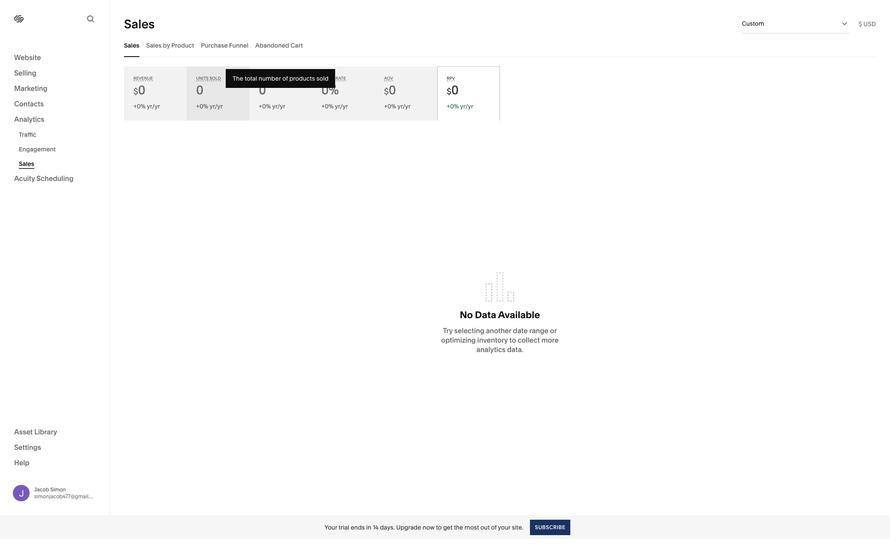 Task type: vqa. For each thing, say whether or not it's contained in the screenshot.
bottom the Page
no



Task type: locate. For each thing, give the bounding box(es) containing it.
data.
[[507, 345, 523, 354]]

0 for rpv
[[451, 83, 459, 97]]

tab list containing sales
[[124, 33, 876, 57]]

conv. rate 0%
[[321, 76, 346, 97]]

$ down the revenue
[[133, 87, 138, 97]]

4 0% yr/yr from the left
[[450, 103, 473, 110]]

contacts
[[14, 100, 44, 108]]

selling
[[14, 69, 36, 77]]

2 0% yr/yr from the left
[[325, 103, 348, 110]]

0 for aov
[[389, 83, 396, 97]]

purchase funnel
[[201, 41, 248, 49]]

traffic
[[19, 131, 36, 139]]

custom
[[742, 20, 764, 27]]

1 vertical spatial to
[[436, 524, 442, 532]]

2 0 from the left
[[196, 83, 203, 97]]

abandoned cart button
[[255, 33, 303, 57]]

$ 0 down rpv
[[447, 83, 459, 97]]

2 horizontal spatial $ 0
[[447, 83, 459, 97]]

0 inside the 'units sold 0 0% yr/yr'
[[196, 83, 203, 97]]

$ for rpv
[[447, 87, 451, 97]]

0% yr/yr down rpv
[[450, 103, 473, 110]]

simonjacob477@gmail.com
[[34, 493, 100, 500]]

3 0 from the left
[[259, 83, 266, 97]]

0 down rpv
[[451, 83, 459, 97]]

contacts link
[[14, 99, 95, 109]]

3 0% yr/yr from the left
[[387, 103, 411, 110]]

0% down orders
[[262, 103, 271, 110]]

to left get
[[436, 524, 442, 532]]

usd
[[863, 20, 876, 28]]

another
[[486, 327, 511, 335]]

$ 0 down "aov"
[[384, 83, 396, 97]]

6 yr/yr from the left
[[460, 103, 473, 110]]

4 0 from the left
[[389, 83, 396, 97]]

0% down conv.
[[321, 83, 339, 97]]

0 horizontal spatial $ 0
[[133, 83, 145, 97]]

$ 0 down the revenue
[[133, 83, 145, 97]]

$ down rpv
[[447, 87, 451, 97]]

website
[[14, 53, 41, 62]]

1 horizontal spatial to
[[509, 336, 516, 345]]

0
[[138, 83, 145, 97], [196, 83, 203, 97], [259, 83, 266, 97], [389, 83, 396, 97], [451, 83, 459, 97]]

subscribe button
[[530, 520, 570, 535]]

1 $ 0 from the left
[[133, 83, 145, 97]]

in
[[366, 524, 371, 532]]

0% down conv. rate 0%
[[325, 103, 334, 110]]

0 down units
[[196, 83, 203, 97]]

now
[[423, 524, 435, 532]]

0 down "aov"
[[389, 83, 396, 97]]

yr/yr inside orders 0 0% yr/yr
[[272, 103, 285, 110]]

most
[[465, 524, 479, 532]]

0 for revenue
[[138, 83, 145, 97]]

orders 0 0% yr/yr
[[259, 76, 285, 110]]

acuity scheduling link
[[14, 174, 95, 184]]

5 0 from the left
[[451, 83, 459, 97]]

marketing
[[14, 84, 47, 93]]

$
[[859, 20, 862, 28], [133, 87, 138, 97], [384, 87, 389, 97], [447, 87, 451, 97]]

yr/yr inside the 'units sold 0 0% yr/yr'
[[210, 103, 223, 110]]

analytics
[[477, 345, 506, 354]]

0% yr/yr
[[137, 103, 160, 110], [325, 103, 348, 110], [387, 103, 411, 110], [450, 103, 473, 110]]

1 horizontal spatial $ 0
[[384, 83, 396, 97]]

your trial ends in 14 days. upgrade now to get the most out of your site.
[[325, 524, 523, 532]]

0 vertical spatial to
[[509, 336, 516, 345]]

yr/yr for conv. rate
[[335, 103, 348, 110]]

0 horizontal spatial to
[[436, 524, 442, 532]]

to inside try selecting another date range or optimizing inventory to collect more analytics data.
[[509, 336, 516, 345]]

0% yr/yr down the revenue
[[137, 103, 160, 110]]

purchase funnel button
[[201, 33, 248, 57]]

yr/yr
[[147, 103, 160, 110], [210, 103, 223, 110], [272, 103, 285, 110], [335, 103, 348, 110], [398, 103, 411, 110], [460, 103, 473, 110]]

0% yr/yr down "aov"
[[387, 103, 411, 110]]

tab list
[[124, 33, 876, 57]]

$ 0
[[133, 83, 145, 97], [384, 83, 396, 97], [447, 83, 459, 97]]

$ down "aov"
[[384, 87, 389, 97]]

3 yr/yr from the left
[[272, 103, 285, 110]]

acuity scheduling
[[14, 174, 73, 183]]

2 $ 0 from the left
[[384, 83, 396, 97]]

engagement link
[[19, 142, 100, 157]]

$ for aov
[[384, 87, 389, 97]]

by
[[163, 41, 170, 49]]

traffic link
[[19, 127, 100, 142]]

data
[[475, 309, 496, 321]]

1 0% yr/yr from the left
[[137, 103, 160, 110]]

0% down the revenue
[[137, 103, 146, 110]]

1 0 from the left
[[138, 83, 145, 97]]

0% yr/yr for aov
[[387, 103, 411, 110]]

range
[[529, 327, 548, 335]]

0% yr/yr down conv. rate 0%
[[325, 103, 348, 110]]

purchase
[[201, 41, 228, 49]]

sales
[[124, 17, 155, 31], [124, 41, 139, 49], [146, 41, 162, 49], [19, 160, 34, 168]]

0% down units
[[200, 103, 208, 110]]

3 $ 0 from the left
[[447, 83, 459, 97]]

of
[[491, 524, 497, 532]]

$ 0 for revenue
[[133, 83, 145, 97]]

your
[[498, 524, 510, 532]]

0 down the revenue
[[138, 83, 145, 97]]

5 yr/yr from the left
[[398, 103, 411, 110]]

help link
[[14, 458, 29, 468]]

orders
[[259, 76, 276, 81]]

yr/yr for revenue
[[147, 103, 160, 110]]

to for now
[[436, 524, 442, 532]]

subscribe
[[535, 524, 566, 531]]

0 down orders
[[259, 83, 266, 97]]

asset library link
[[14, 427, 95, 438]]

0% yr/yr for conv. rate
[[325, 103, 348, 110]]

0%
[[321, 83, 339, 97], [137, 103, 146, 110], [200, 103, 208, 110], [262, 103, 271, 110], [325, 103, 334, 110], [387, 103, 396, 110], [450, 103, 459, 110]]

to
[[509, 336, 516, 345], [436, 524, 442, 532]]

0% inside orders 0 0% yr/yr
[[262, 103, 271, 110]]

scheduling
[[37, 174, 73, 183]]

2 yr/yr from the left
[[210, 103, 223, 110]]

to up "data."
[[509, 336, 516, 345]]

yr/yr for rpv
[[460, 103, 473, 110]]

sales inside button
[[146, 41, 162, 49]]

marketing link
[[14, 84, 95, 94]]

1 yr/yr from the left
[[147, 103, 160, 110]]

4 yr/yr from the left
[[335, 103, 348, 110]]



Task type: describe. For each thing, give the bounding box(es) containing it.
date
[[513, 327, 528, 335]]

abandoned cart
[[255, 41, 303, 49]]

selecting
[[454, 327, 484, 335]]

settings
[[14, 443, 41, 452]]

website link
[[14, 53, 95, 63]]

help
[[14, 459, 29, 467]]

sold
[[209, 76, 221, 81]]

rpv
[[447, 76, 455, 81]]

days.
[[380, 524, 395, 532]]

get
[[443, 524, 453, 532]]

asset library
[[14, 428, 57, 436]]

asset
[[14, 428, 33, 436]]

custom button
[[742, 14, 849, 33]]

0% down rpv
[[450, 103, 459, 110]]

the
[[454, 524, 463, 532]]

0% inside conv. rate 0%
[[321, 83, 339, 97]]

conv.
[[321, 76, 335, 81]]

no data available
[[460, 309, 540, 321]]

0 inside orders 0 0% yr/yr
[[259, 83, 266, 97]]

aov
[[384, 76, 393, 81]]

0% inside the 'units sold 0 0% yr/yr'
[[200, 103, 208, 110]]

trial
[[339, 524, 349, 532]]

available
[[498, 309, 540, 321]]

revenue
[[133, 76, 153, 81]]

funnel
[[229, 41, 248, 49]]

acuity
[[14, 174, 35, 183]]

product
[[171, 41, 194, 49]]

$ 0 for aov
[[384, 83, 396, 97]]

$ usd
[[859, 20, 876, 28]]

out
[[480, 524, 490, 532]]

analytics
[[14, 115, 44, 124]]

try
[[443, 327, 453, 335]]

0% yr/yr for rpv
[[450, 103, 473, 110]]

0% yr/yr for revenue
[[137, 103, 160, 110]]

settings link
[[14, 443, 95, 453]]

yr/yr for aov
[[398, 103, 411, 110]]

units
[[196, 76, 208, 81]]

no
[[460, 309, 473, 321]]

analytics link
[[14, 115, 95, 125]]

rate
[[336, 76, 346, 81]]

jacob
[[34, 487, 49, 493]]

sales by product button
[[146, 33, 194, 57]]

to for inventory
[[509, 336, 516, 345]]

your
[[325, 524, 337, 532]]

$ left usd
[[859, 20, 862, 28]]

sales by product
[[146, 41, 194, 49]]

upgrade
[[396, 524, 421, 532]]

selling link
[[14, 68, 95, 79]]

$ 0 for rpv
[[447, 83, 459, 97]]

or
[[550, 327, 557, 335]]

collect
[[518, 336, 540, 345]]

14
[[373, 524, 379, 532]]

0% down "aov"
[[387, 103, 396, 110]]

sales link
[[19, 157, 100, 171]]

sales button
[[124, 33, 139, 57]]

jacob simon simonjacob477@gmail.com
[[34, 487, 100, 500]]

inventory
[[477, 336, 508, 345]]

try selecting another date range or optimizing inventory to collect more analytics data.
[[441, 327, 559, 354]]

engagement
[[19, 145, 56, 153]]

library
[[34, 428, 57, 436]]

optimizing
[[441, 336, 476, 345]]

units sold 0 0% yr/yr
[[196, 76, 223, 110]]

cart
[[291, 41, 303, 49]]

abandoned
[[255, 41, 289, 49]]

$ for revenue
[[133, 87, 138, 97]]

site.
[[512, 524, 523, 532]]

simon
[[50, 487, 66, 493]]

more
[[541, 336, 559, 345]]

ends
[[351, 524, 365, 532]]



